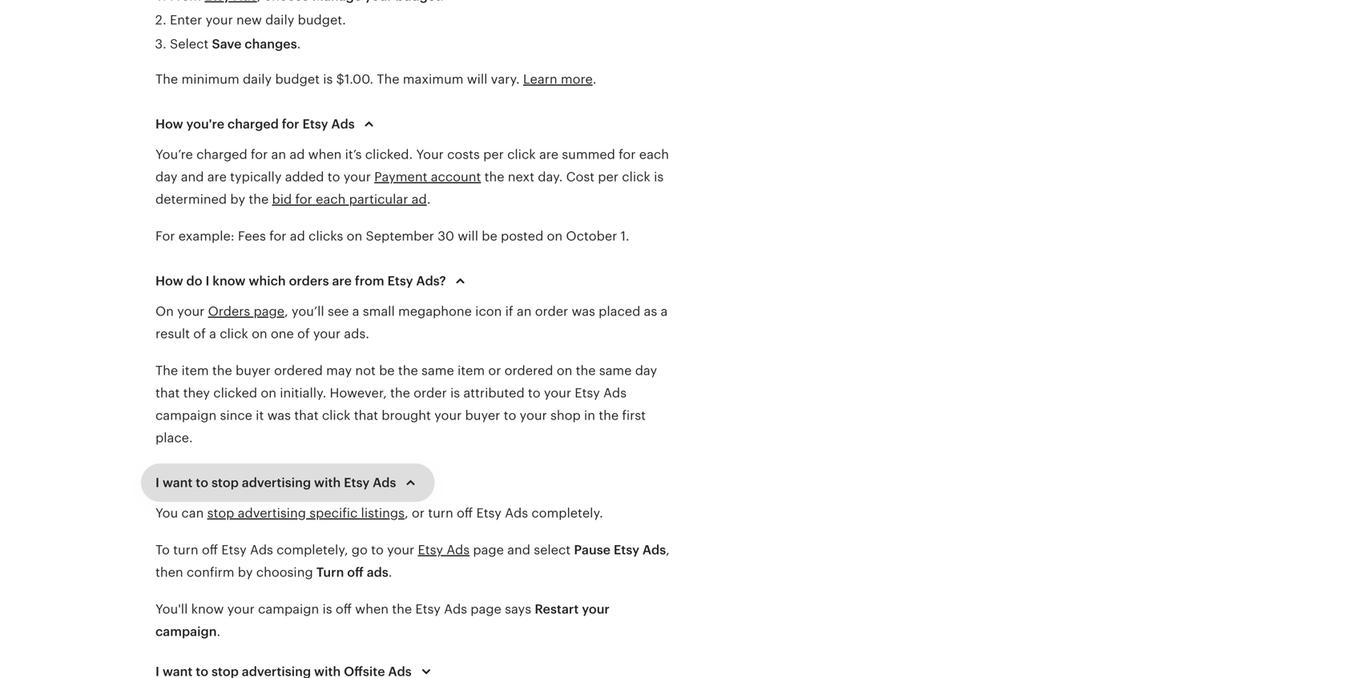 Task type: describe. For each thing, give the bounding box(es) containing it.
learn
[[523, 72, 558, 87]]

i want to stop advertising with etsy ads button
[[141, 464, 435, 503]]

1 horizontal spatial that
[[294, 409, 319, 423]]

is inside the item the buyer ordered may not be the same item or ordered on the same day that they clicked on initially. however, the order is attributed to your etsy ads campaign since it was that click that brought your buyer to your shop in the first place.
[[450, 386, 460, 401]]

want
[[163, 476, 193, 490]]

off left ads
[[347, 566, 364, 580]]

determined
[[155, 192, 227, 207]]

ad for .
[[412, 192, 427, 207]]

an inside you're charged for an ad when it's clicked. your costs per click are summed for each day and are typically added to your
[[271, 147, 286, 162]]

in
[[584, 409, 595, 423]]

specific
[[310, 507, 358, 521]]

. down the "payment account" link
[[427, 192, 431, 207]]

$1.00.
[[336, 72, 374, 87]]

small
[[363, 305, 395, 319]]

off up etsy ads link
[[457, 507, 473, 521]]

as
[[644, 305, 657, 319]]

payment
[[374, 170, 428, 184]]

1 vertical spatial campaign
[[258, 603, 319, 617]]

your inside you're charged for an ad when it's clicked. your costs per click are summed for each day and are typically added to your
[[344, 170, 371, 184]]

vary.
[[491, 72, 520, 87]]

was inside , you'll see a small megaphone icon if an order was placed as a result of a click on one of your ads.
[[572, 305, 595, 319]]

confirm
[[187, 566, 234, 580]]

you're
[[155, 147, 193, 162]]

stop advertising specific listings link
[[207, 507, 405, 521]]

more
[[561, 72, 593, 87]]

off up confirm
[[202, 543, 218, 558]]

it
[[256, 409, 264, 423]]

placed
[[599, 305, 641, 319]]

on up shop
[[557, 364, 573, 378]]

, for choosing
[[666, 543, 670, 558]]

the left next
[[485, 170, 505, 184]]

you're
[[186, 117, 224, 131]]

on inside , you'll see a small megaphone icon if an order was placed as a result of a click on one of your ads.
[[252, 327, 267, 341]]

on your orders page
[[155, 305, 284, 319]]

on
[[155, 305, 174, 319]]

september
[[366, 229, 434, 244]]

restart your campaign
[[155, 603, 610, 640]]

2 horizontal spatial a
[[661, 305, 668, 319]]

how for how you're charged for etsy ads
[[155, 117, 183, 131]]

one
[[271, 327, 294, 341]]

1 horizontal spatial turn
[[428, 507, 453, 521]]

particular
[[349, 192, 408, 207]]

costs
[[447, 147, 480, 162]]

per inside cost per click is determined by the
[[598, 170, 619, 184]]

1 vertical spatial and
[[507, 543, 531, 558]]

campaign inside the item the buyer ordered may not be the same item or ordered on the same day that they clicked on initially. however, the order is attributed to your etsy ads campaign since it was that click that brought your buyer to your shop in the first place.
[[155, 409, 217, 423]]

an inside , you'll see a small megaphone icon if an order was placed as a result of a click on one of your ads.
[[517, 305, 532, 319]]

click inside , you'll see a small megaphone icon if an order was placed as a result of a click on one of your ads.
[[220, 327, 248, 341]]

etsy left the completely.
[[476, 507, 502, 521]]

may
[[326, 364, 352, 378]]

shop
[[551, 409, 581, 423]]

how you're charged for etsy ads
[[155, 117, 355, 131]]

, for small
[[284, 305, 288, 319]]

2 of from the left
[[297, 327, 310, 341]]

by inside cost per click is determined by the
[[230, 192, 245, 207]]

your up shop
[[544, 386, 572, 401]]

enter
[[170, 13, 202, 27]]

however,
[[330, 386, 387, 401]]

first
[[622, 409, 646, 423]]

the item the buyer ordered may not be the same item or ordered on the same day that they clicked on initially. however, the order is attributed to your etsy ads campaign since it was that click that brought your buyer to your shop in the first place.
[[155, 364, 657, 446]]

result
[[155, 327, 190, 341]]

etsy down , then confirm by choosing
[[415, 603, 441, 617]]

summed
[[562, 147, 615, 162]]

for inside 'dropdown button'
[[282, 117, 299, 131]]

when inside you're charged for an ad when it's clicked. your costs per click are summed for each day and are typically added to your
[[308, 147, 342, 162]]

do
[[186, 274, 202, 289]]

ads
[[367, 566, 389, 580]]

save
[[212, 37, 242, 51]]

day for the item the buyer ordered may not be the same item or ordered on the same day that they clicked on initially. however, the order is attributed to your etsy ads campaign since it was that click that brought your buyer to your shop in the first place.
[[635, 364, 657, 378]]

etsy right 'pause'
[[614, 543, 640, 558]]

i inside dropdown button
[[206, 274, 210, 289]]

, then confirm by choosing
[[155, 543, 670, 580]]

0 horizontal spatial a
[[209, 327, 216, 341]]

attributed
[[464, 386, 525, 401]]

your
[[416, 147, 444, 162]]

2 horizontal spatial are
[[539, 147, 559, 162]]

how do i know which orders are from etsy ads? button
[[141, 262, 485, 301]]

etsy inside the item the buyer ordered may not be the same item or ordered on the same day that they clicked on initially. however, the order is attributed to your etsy ads campaign since it was that click that brought your buyer to your shop in the first place.
[[575, 386, 600, 401]]

your right on on the top
[[177, 305, 205, 319]]

you'll
[[292, 305, 324, 319]]

turn off ads .
[[317, 566, 396, 580]]

you'll
[[155, 603, 188, 617]]

october
[[566, 229, 617, 244]]

restart
[[535, 603, 579, 617]]

click inside cost per click is determined by the
[[622, 170, 651, 184]]

ads inside the item the buyer ordered may not be the same item or ordered on the same day that they clicked on initially. however, the order is attributed to your etsy ads campaign since it was that click that brought your buyer to your shop in the first place.
[[604, 386, 627, 401]]

0 vertical spatial daily
[[265, 13, 294, 27]]

order inside , you'll see a small megaphone icon if an order was placed as a result of a click on one of your ads.
[[535, 305, 568, 319]]

on right posted
[[547, 229, 563, 244]]

bid for each particular ad .
[[272, 192, 431, 207]]

charged inside you're charged for an ad when it's clicked. your costs per click are summed for each day and are typically added to your
[[196, 147, 247, 162]]

select save changes .
[[170, 37, 301, 51]]

0 vertical spatial page
[[254, 305, 284, 319]]

i want to stop advertising with etsy ads
[[155, 476, 396, 490]]

choosing
[[256, 566, 313, 580]]

typically
[[230, 170, 282, 184]]

1 horizontal spatial when
[[355, 603, 389, 617]]

ad for clicks
[[290, 229, 305, 244]]

1 of from the left
[[193, 327, 206, 341]]

cost per click is determined by the
[[155, 170, 664, 207]]

bid for each particular ad link
[[272, 192, 427, 207]]

the for budget
[[155, 72, 178, 87]]

0 vertical spatial will
[[467, 72, 488, 87]]

to down attributed
[[504, 409, 516, 423]]

budget
[[275, 72, 320, 87]]

your right brought
[[434, 409, 462, 423]]

added
[[285, 170, 324, 184]]

pause
[[574, 543, 611, 558]]

clicked.
[[365, 147, 413, 162]]

etsy up confirm
[[221, 543, 247, 558]]

1 vertical spatial are
[[207, 170, 227, 184]]

icon
[[475, 305, 502, 319]]

for right bid
[[295, 192, 312, 207]]

day.
[[538, 170, 563, 184]]

was inside the item the buyer ordered may not be the same item or ordered on the same day that they clicked on initially. however, the order is attributed to your etsy ads campaign since it was that click that brought your buyer to your shop in the first place.
[[267, 409, 291, 423]]

1 vertical spatial advertising
[[238, 507, 306, 521]]

orders
[[289, 274, 329, 289]]

says
[[505, 603, 531, 617]]

2 item from the left
[[458, 364, 485, 378]]

for example: fees for ad clicks on september 30 will be posted on october 1.
[[155, 229, 630, 244]]

is down "turn"
[[323, 603, 332, 617]]

for up typically
[[251, 147, 268, 162]]

enter your new daily budget.
[[170, 13, 346, 27]]

the minimum daily budget is $1.00. the maximum will vary. learn more .
[[155, 72, 597, 87]]

for right summed
[[619, 147, 636, 162]]

your up ads
[[387, 543, 415, 558]]

click inside the item the buyer ordered may not be the same item or ordered on the same day that they clicked on initially. however, the order is attributed to your etsy ads campaign since it was that click that brought your buyer to your shop in the first place.
[[322, 409, 351, 423]]

1 vertical spatial will
[[458, 229, 478, 244]]

1 horizontal spatial a
[[352, 305, 359, 319]]

from
[[355, 274, 384, 289]]

not
[[355, 364, 376, 378]]

account
[[431, 170, 481, 184]]

page and select pause etsy ads
[[470, 543, 666, 558]]

the right in
[[599, 409, 619, 423]]

1 vertical spatial buyer
[[465, 409, 500, 423]]

the down , then confirm by choosing
[[392, 603, 412, 617]]

the right $1.00.
[[377, 72, 400, 87]]

how do i know which orders are from etsy ads?
[[155, 274, 446, 289]]

etsy inside dropdown button
[[344, 476, 370, 490]]

how you're charged for etsy ads button
[[141, 105, 393, 143]]

ads?
[[416, 274, 446, 289]]

your up "save"
[[206, 13, 233, 27]]



Task type: vqa. For each thing, say whether or not it's contained in the screenshot.
"budget" on the left of the page
yes



Task type: locate. For each thing, give the bounding box(es) containing it.
0 horizontal spatial order
[[414, 386, 447, 401]]

order
[[535, 305, 568, 319], [414, 386, 447, 401]]

go
[[352, 543, 368, 558]]

0 vertical spatial charged
[[228, 117, 279, 131]]

changes
[[245, 37, 297, 51]]

that down however,
[[354, 409, 378, 423]]

2 vertical spatial campaign
[[155, 625, 217, 640]]

buyer
[[236, 364, 271, 378], [465, 409, 500, 423]]

1 vertical spatial was
[[267, 409, 291, 423]]

know right "you'll"
[[191, 603, 224, 617]]

per right the costs
[[483, 147, 504, 162]]

i
[[206, 274, 210, 289], [155, 476, 159, 490]]

your down it's
[[344, 170, 371, 184]]

since
[[220, 409, 252, 423]]

the inside cost per click is determined by the
[[249, 192, 269, 207]]

or
[[488, 364, 501, 378], [412, 507, 425, 521]]

0 vertical spatial an
[[271, 147, 286, 162]]

that left "they"
[[155, 386, 180, 401]]

0 vertical spatial was
[[572, 305, 595, 319]]

or right listings
[[412, 507, 425, 521]]

by
[[230, 192, 245, 207], [238, 566, 253, 580]]

the for buyer
[[155, 364, 178, 378]]

1 vertical spatial know
[[191, 603, 224, 617]]

click inside you're charged for an ad when it's clicked. your costs per click are summed for each day and are typically added to your
[[507, 147, 536, 162]]

they
[[183, 386, 210, 401]]

ads inside 'dropdown button'
[[331, 117, 355, 131]]

turn
[[317, 566, 344, 580]]

1 vertical spatial by
[[238, 566, 253, 580]]

0 vertical spatial how
[[155, 117, 183, 131]]

0 vertical spatial be
[[482, 229, 497, 244]]

you're charged for an ad when it's clicked. your costs per click are summed for each day and are typically added to your
[[155, 147, 669, 184]]

1 horizontal spatial are
[[332, 274, 352, 289]]

per right cost
[[598, 170, 619, 184]]

1 vertical spatial order
[[414, 386, 447, 401]]

when
[[308, 147, 342, 162], [355, 603, 389, 617]]

advertising inside dropdown button
[[242, 476, 311, 490]]

off down turn off ads .
[[336, 603, 352, 617]]

item
[[181, 364, 209, 378], [458, 364, 485, 378]]

clicked
[[213, 386, 257, 401]]

0 horizontal spatial i
[[155, 476, 159, 490]]

0 vertical spatial turn
[[428, 507, 453, 521]]

advertising down i want to stop advertising with etsy ads
[[238, 507, 306, 521]]

the
[[485, 170, 505, 184], [249, 192, 269, 207], [212, 364, 232, 378], [398, 364, 418, 378], [576, 364, 596, 378], [390, 386, 410, 401], [599, 409, 619, 423], [392, 603, 412, 617]]

orders page link
[[208, 305, 284, 319]]

day up first
[[635, 364, 657, 378]]

completely,
[[277, 543, 348, 558]]

buyer up clicked
[[236, 364, 271, 378]]

how inside 'dropdown button'
[[155, 117, 183, 131]]

an up typically
[[271, 147, 286, 162]]

a
[[352, 305, 359, 319], [661, 305, 668, 319], [209, 327, 216, 341]]

know
[[213, 274, 246, 289], [191, 603, 224, 617]]

0 horizontal spatial buyer
[[236, 364, 271, 378]]

1 vertical spatial daily
[[243, 72, 272, 87]]

next
[[508, 170, 535, 184]]

turn right to
[[173, 543, 198, 558]]

learn more link
[[523, 72, 593, 87]]

example:
[[179, 229, 235, 244]]

0 vertical spatial per
[[483, 147, 504, 162]]

2 same from the left
[[599, 364, 632, 378]]

by right confirm
[[238, 566, 253, 580]]

0 vertical spatial and
[[181, 170, 204, 184]]

brought
[[382, 409, 431, 423]]

is left $1.00.
[[323, 72, 333, 87]]

maximum
[[403, 72, 464, 87]]

1 horizontal spatial of
[[297, 327, 310, 341]]

stop right can
[[207, 507, 234, 521]]

item up attributed
[[458, 364, 485, 378]]

1 horizontal spatial buyer
[[465, 409, 500, 423]]

0 horizontal spatial or
[[412, 507, 425, 521]]

1 vertical spatial ,
[[405, 507, 408, 521]]

by down typically
[[230, 192, 245, 207]]

1 horizontal spatial each
[[639, 147, 669, 162]]

2 horizontal spatial ,
[[666, 543, 670, 558]]

2 horizontal spatial that
[[354, 409, 378, 423]]

how up you're
[[155, 117, 183, 131]]

turn up etsy ads link
[[428, 507, 453, 521]]

1 horizontal spatial item
[[458, 364, 485, 378]]

to right want
[[196, 476, 208, 490]]

ad up added
[[290, 147, 305, 162]]

2 ordered from the left
[[505, 364, 553, 378]]

megaphone
[[398, 305, 472, 319]]

your
[[206, 13, 233, 27], [344, 170, 371, 184], [177, 305, 205, 319], [313, 327, 341, 341], [544, 386, 572, 401], [434, 409, 462, 423], [520, 409, 547, 423], [387, 543, 415, 558], [227, 603, 255, 617], [582, 603, 610, 617]]

.
[[297, 37, 301, 51], [593, 72, 597, 87], [427, 192, 431, 207], [389, 566, 392, 580], [217, 625, 221, 640]]

1 vertical spatial an
[[517, 305, 532, 319]]

to right go
[[371, 543, 384, 558]]

1 horizontal spatial per
[[598, 170, 619, 184]]

same up first
[[599, 364, 632, 378]]

charged down 'you're'
[[196, 147, 247, 162]]

0 vertical spatial buyer
[[236, 364, 271, 378]]

is inside cost per click is determined by the
[[654, 170, 664, 184]]

you'll know your campaign is off when the etsy ads page says
[[155, 603, 535, 617]]

and up determined
[[181, 170, 204, 184]]

1 item from the left
[[181, 364, 209, 378]]

to right attributed
[[528, 386, 541, 401]]

posted
[[501, 229, 544, 244]]

campaign inside restart your campaign
[[155, 625, 217, 640]]

0 vertical spatial day
[[155, 170, 178, 184]]

ordered up 'initially.'
[[274, 364, 323, 378]]

1 ordered from the left
[[274, 364, 323, 378]]

1 same from the left
[[422, 364, 454, 378]]

0 horizontal spatial an
[[271, 147, 286, 162]]

a right see
[[352, 305, 359, 319]]

charged
[[228, 117, 279, 131], [196, 147, 247, 162]]

be
[[482, 229, 497, 244], [379, 364, 395, 378]]

1 horizontal spatial was
[[572, 305, 595, 319]]

0 horizontal spatial per
[[483, 147, 504, 162]]

0 vertical spatial by
[[230, 192, 245, 207]]

and
[[181, 170, 204, 184], [507, 543, 531, 558]]

the up in
[[576, 364, 596, 378]]

daily up changes
[[265, 13, 294, 27]]

, left "you'll"
[[284, 305, 288, 319]]

0 horizontal spatial of
[[193, 327, 206, 341]]

budget.
[[298, 13, 346, 27]]

1 vertical spatial how
[[155, 274, 183, 289]]

to up the bid for each particular ad link
[[328, 170, 340, 184]]

for right fees
[[269, 229, 287, 244]]

campaign
[[155, 409, 217, 423], [258, 603, 319, 617], [155, 625, 217, 640]]

0 vertical spatial each
[[639, 147, 669, 162]]

, up , then confirm by choosing
[[405, 507, 408, 521]]

order up brought
[[414, 386, 447, 401]]

. up restart your campaign
[[389, 566, 392, 580]]

was
[[572, 305, 595, 319], [267, 409, 291, 423]]

1 vertical spatial be
[[379, 364, 395, 378]]

initially.
[[280, 386, 326, 401]]

. right learn
[[593, 72, 597, 87]]

1 horizontal spatial be
[[482, 229, 497, 244]]

order inside the item the buyer ordered may not be the same item or ordered on the same day that they clicked on initially. however, the order is attributed to your etsy ads campaign since it was that click that brought your buyer to your shop in the first place.
[[414, 386, 447, 401]]

day inside the item the buyer ordered may not be the same item or ordered on the same day that they clicked on initially. however, the order is attributed to your etsy ads campaign since it was that click that brought your buyer to your shop in the first place.
[[635, 364, 657, 378]]

1 horizontal spatial an
[[517, 305, 532, 319]]

which
[[249, 274, 286, 289]]

or inside the item the buyer ordered may not be the same item or ordered on the same day that they clicked on initially. however, the order is attributed to your etsy ads campaign since it was that click that brought your buyer to your shop in the first place.
[[488, 364, 501, 378]]

to
[[155, 543, 170, 558]]

how
[[155, 117, 183, 131], [155, 274, 183, 289]]

0 vertical spatial ,
[[284, 305, 288, 319]]

0 horizontal spatial are
[[207, 170, 227, 184]]

campaign down choosing
[[258, 603, 319, 617]]

0 vertical spatial know
[[213, 274, 246, 289]]

be right not
[[379, 364, 395, 378]]

buyer down attributed
[[465, 409, 500, 423]]

ordered up attributed
[[505, 364, 553, 378]]

1 vertical spatial turn
[[173, 543, 198, 558]]

you
[[155, 507, 178, 521]]

page right etsy ads link
[[473, 543, 504, 558]]

0 vertical spatial are
[[539, 147, 559, 162]]

1 vertical spatial i
[[155, 476, 159, 490]]

will
[[467, 72, 488, 87], [458, 229, 478, 244]]

1 vertical spatial when
[[355, 603, 389, 617]]

page left says
[[471, 603, 502, 617]]

1 vertical spatial each
[[316, 192, 346, 207]]

0 horizontal spatial that
[[155, 386, 180, 401]]

per
[[483, 147, 504, 162], [598, 170, 619, 184]]

on
[[347, 229, 362, 244], [547, 229, 563, 244], [252, 327, 267, 341], [557, 364, 573, 378], [261, 386, 276, 401]]

1 horizontal spatial order
[[535, 305, 568, 319]]

1.
[[621, 229, 630, 244]]

stop inside dropdown button
[[212, 476, 239, 490]]

are
[[539, 147, 559, 162], [207, 170, 227, 184], [332, 274, 352, 289]]

that down 'initially.'
[[294, 409, 319, 423]]

your inside , you'll see a small megaphone icon if an order was placed as a result of a click on one of your ads.
[[313, 327, 341, 341]]

know inside how do i know which orders are from etsy ads? dropdown button
[[213, 274, 246, 289]]

be inside the item the buyer ordered may not be the same item or ordered on the same day that they clicked on initially. however, the order is attributed to your etsy ads campaign since it was that click that brought your buyer to your shop in the first place.
[[379, 364, 395, 378]]

on up it
[[261, 386, 276, 401]]

0 vertical spatial when
[[308, 147, 342, 162]]

day down you're
[[155, 170, 178, 184]]

0 horizontal spatial day
[[155, 170, 178, 184]]

how for how do i know which orders are from etsy ads?
[[155, 274, 183, 289]]

1 horizontal spatial same
[[599, 364, 632, 378]]

is
[[323, 72, 333, 87], [654, 170, 664, 184], [450, 386, 460, 401], [323, 603, 332, 617]]

and inside you're charged for an ad when it's clicked. your costs per click are summed for each day and are typically added to your
[[181, 170, 204, 184]]

1 horizontal spatial and
[[507, 543, 531, 558]]

you can stop advertising specific listings , or turn off etsy ads completely.
[[155, 507, 603, 521]]

that
[[155, 386, 180, 401], [294, 409, 319, 423], [354, 409, 378, 423]]

ads.
[[344, 327, 369, 341]]

is right cost
[[654, 170, 664, 184]]

on right the 'clicks'
[[347, 229, 362, 244]]

by inside , then confirm by choosing
[[238, 566, 253, 580]]

2 vertical spatial page
[[471, 603, 502, 617]]

0 vertical spatial stop
[[212, 476, 239, 490]]

was right it
[[267, 409, 291, 423]]

ad inside you're charged for an ad when it's clicked. your costs per click are summed for each day and are typically added to your
[[290, 147, 305, 162]]

or up attributed
[[488, 364, 501, 378]]

the right not
[[398, 364, 418, 378]]

1 vertical spatial charged
[[196, 147, 247, 162]]

bid
[[272, 192, 292, 207]]

0 vertical spatial ad
[[290, 147, 305, 162]]

your inside restart your campaign
[[582, 603, 610, 617]]

listings
[[361, 507, 405, 521]]

, inside , then confirm by choosing
[[666, 543, 670, 558]]

of right one on the left
[[297, 327, 310, 341]]

i inside dropdown button
[[155, 476, 159, 490]]

etsy inside dropdown button
[[387, 274, 413, 289]]

are left from
[[332, 274, 352, 289]]

etsy up in
[[575, 386, 600, 401]]

1 horizontal spatial day
[[635, 364, 657, 378]]

minimum
[[181, 72, 239, 87]]

, inside , you'll see a small megaphone icon if an order was placed as a result of a click on one of your ads.
[[284, 305, 288, 319]]

day inside you're charged for an ad when it's clicked. your costs per click are summed for each day and are typically added to your
[[155, 170, 178, 184]]

are inside dropdown button
[[332, 274, 352, 289]]

payment account link
[[374, 170, 481, 184]]

click down orders
[[220, 327, 248, 341]]

0 horizontal spatial ,
[[284, 305, 288, 319]]

2 vertical spatial ,
[[666, 543, 670, 558]]

1 vertical spatial day
[[635, 364, 657, 378]]

for down budget
[[282, 117, 299, 131]]

etsy down you can stop advertising specific listings , or turn off etsy ads completely.
[[418, 543, 443, 558]]

payment account the next day.
[[374, 170, 566, 184]]

to turn off etsy ads completely, go to your etsy ads
[[155, 543, 470, 558]]

0 horizontal spatial turn
[[173, 543, 198, 558]]

ads
[[331, 117, 355, 131], [604, 386, 627, 401], [373, 476, 396, 490], [505, 507, 528, 521], [250, 543, 273, 558], [447, 543, 470, 558], [643, 543, 666, 558], [444, 603, 467, 617]]

. down confirm
[[217, 625, 221, 640]]

2 how from the top
[[155, 274, 183, 289]]

completely.
[[532, 507, 603, 521]]

0 vertical spatial order
[[535, 305, 568, 319]]

order right if
[[535, 305, 568, 319]]

, right 'pause'
[[666, 543, 670, 558]]

your left shop
[[520, 409, 547, 423]]

same
[[422, 364, 454, 378], [599, 364, 632, 378]]

etsy inside 'dropdown button'
[[303, 117, 328, 131]]

the up brought
[[390, 386, 410, 401]]

to inside i want to stop advertising with etsy ads dropdown button
[[196, 476, 208, 490]]

1 horizontal spatial or
[[488, 364, 501, 378]]

1 vertical spatial stop
[[207, 507, 234, 521]]

30
[[438, 229, 454, 244]]

i left want
[[155, 476, 159, 490]]

the down result on the left of page
[[155, 364, 178, 378]]

turn
[[428, 507, 453, 521], [173, 543, 198, 558]]

be left posted
[[482, 229, 497, 244]]

1 vertical spatial per
[[598, 170, 619, 184]]

are up day.
[[539, 147, 559, 162]]

of right result on the left of page
[[193, 327, 206, 341]]

how inside dropdown button
[[155, 274, 183, 289]]

stop right want
[[212, 476, 239, 490]]

when left it's
[[308, 147, 342, 162]]

day for you're charged for an ad when it's clicked. your costs per click are summed for each day and are typically added to your
[[155, 170, 178, 184]]

can
[[181, 507, 204, 521]]

with
[[314, 476, 341, 490]]

per inside you're charged for an ad when it's clicked. your costs per click are summed for each day and are typically added to your
[[483, 147, 504, 162]]

clicks
[[309, 229, 343, 244]]

a down on your orders page
[[209, 327, 216, 341]]

etsy ads link
[[418, 543, 470, 558]]

each inside you're charged for an ad when it's clicked. your costs per click are summed for each day and are typically added to your
[[639, 147, 669, 162]]

0 horizontal spatial item
[[181, 364, 209, 378]]

ad for when
[[290, 147, 305, 162]]

a right 'as'
[[661, 305, 668, 319]]

0 horizontal spatial was
[[267, 409, 291, 423]]

etsy right from
[[387, 274, 413, 289]]

. down "budget." in the left of the page
[[297, 37, 301, 51]]

an
[[271, 147, 286, 162], [517, 305, 532, 319]]

0 horizontal spatial be
[[379, 364, 395, 378]]

0 horizontal spatial ordered
[[274, 364, 323, 378]]

click right cost
[[622, 170, 651, 184]]

0 vertical spatial or
[[488, 364, 501, 378]]

daily down changes
[[243, 72, 272, 87]]

an right if
[[517, 305, 532, 319]]

click up next
[[507, 147, 536, 162]]

same down , you'll see a small megaphone icon if an order was placed as a result of a click on one of your ads.
[[422, 364, 454, 378]]

ads inside dropdown button
[[373, 476, 396, 490]]

0 horizontal spatial same
[[422, 364, 454, 378]]

select
[[534, 543, 571, 558]]

0 horizontal spatial when
[[308, 147, 342, 162]]

1 horizontal spatial ordered
[[505, 364, 553, 378]]

know up orders
[[213, 274, 246, 289]]

1 vertical spatial or
[[412, 507, 425, 521]]

when down ads
[[355, 603, 389, 617]]

0 vertical spatial campaign
[[155, 409, 217, 423]]

your down confirm
[[227, 603, 255, 617]]

1 horizontal spatial i
[[206, 274, 210, 289]]

will right 30
[[458, 229, 478, 244]]

each down added
[[316, 192, 346, 207]]

the
[[155, 72, 178, 87], [377, 72, 400, 87], [155, 364, 178, 378]]

fees
[[238, 229, 266, 244]]

charged inside 'dropdown button'
[[228, 117, 279, 131]]

campaign down "you'll"
[[155, 625, 217, 640]]

ordered
[[274, 364, 323, 378], [505, 364, 553, 378]]

1 horizontal spatial ,
[[405, 507, 408, 521]]

cost
[[566, 170, 595, 184]]

to inside you're charged for an ad when it's clicked. your costs per click are summed for each day and are typically added to your
[[328, 170, 340, 184]]

1 how from the top
[[155, 117, 183, 131]]

2 vertical spatial are
[[332, 274, 352, 289]]

2 vertical spatial ad
[[290, 229, 305, 244]]

the inside the item the buyer ordered may not be the same item or ordered on the same day that they clicked on initially. however, the order is attributed to your etsy ads campaign since it was that click that brought your buyer to your shop in the first place.
[[155, 364, 178, 378]]

1 vertical spatial ad
[[412, 192, 427, 207]]

1 vertical spatial page
[[473, 543, 504, 558]]

the up clicked
[[212, 364, 232, 378]]

0 horizontal spatial and
[[181, 170, 204, 184]]



